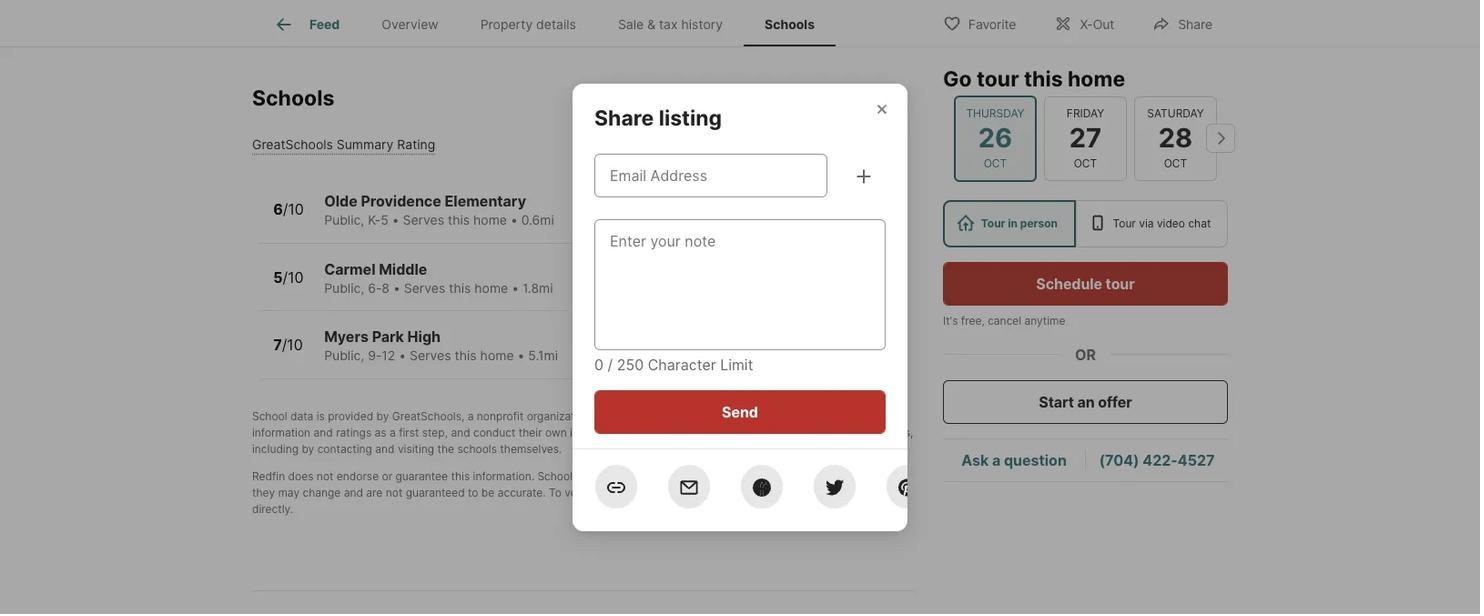 Task type: vqa. For each thing, say whether or not it's contained in the screenshot.
Ask a question
yes



Task type: describe. For each thing, give the bounding box(es) containing it.
home inside olde providence elementary public, k-5 • serves this home • 0.6mi
[[474, 213, 507, 228]]

tour for tour in person
[[982, 216, 1006, 230]]

1 vertical spatial 5
[[273, 268, 283, 287]]

oct for 28
[[1165, 156, 1188, 169]]

share listing
[[595, 105, 722, 131]]

nonprofit
[[477, 410, 524, 423]]

school down "service"
[[597, 486, 631, 500]]

oct for 27
[[1074, 156, 1098, 169]]

guarantee
[[396, 470, 448, 483]]

redfin does not endorse or guarantee this information.
[[252, 470, 535, 483]]

x-
[[1080, 16, 1093, 31]]

may
[[278, 486, 300, 500]]

1 vertical spatial redfin
[[252, 470, 285, 483]]

enrollment
[[634, 486, 688, 500]]

school down reference
[[805, 486, 839, 500]]

data
[[290, 410, 314, 423]]

endorse
[[337, 470, 379, 483]]

school service boundaries are intended to be used as a reference only; they may change and are not
[[252, 470, 905, 500]]

buyers
[[703, 410, 738, 423]]

is
[[317, 410, 325, 423]]

as inside school service boundaries are intended to be used as a reference only; they may change and are not
[[803, 470, 815, 483]]

providence
[[361, 193, 442, 211]]

public, for olde
[[324, 213, 364, 228]]

this inside carmel middle public, 6-8 • serves this home • 1.8mi
[[449, 280, 471, 296]]

tour in person option
[[944, 199, 1076, 247]]

used
[[775, 470, 800, 483]]

renters
[[764, 410, 800, 423]]

contacting
[[318, 443, 372, 456]]

use
[[804, 410, 822, 423]]

0
[[595, 356, 604, 374]]

contact
[[743, 486, 782, 500]]

(704) 422-4527 link
[[1100, 451, 1215, 469]]

cancel
[[988, 313, 1022, 327]]

feed
[[310, 17, 340, 32]]

thursday 26 oct
[[967, 106, 1025, 169]]

in
[[1008, 216, 1018, 230]]

start
[[1039, 393, 1075, 411]]

a right ,
[[468, 410, 474, 423]]

and down is
[[314, 426, 333, 440]]

to inside first step, and conduct their own investigation to determine their desired schools or school districts, including by contacting and visiting the schools themselves.
[[639, 426, 649, 440]]

schools tab
[[744, 3, 836, 46]]

0 vertical spatial by
[[377, 410, 389, 423]]

myers park high public, 9-12 • serves this home • 5.1mi
[[324, 328, 558, 364]]

accurate.
[[498, 486, 546, 500]]

a left first at the bottom left of the page
[[390, 426, 396, 440]]

• left 1.8mi
[[512, 280, 519, 296]]

6 /10
[[273, 200, 304, 219]]

4527
[[1178, 451, 1215, 469]]

sale & tax history
[[618, 17, 723, 32]]

school data is provided by greatschools
[[252, 410, 462, 423]]

/
[[608, 356, 613, 374]]

history
[[682, 17, 723, 32]]

share for share listing
[[595, 105, 654, 131]]

tour via video chat
[[1113, 216, 1212, 230]]

start an offer button
[[944, 380, 1229, 423]]

6
[[273, 200, 283, 219]]

• right 8
[[393, 280, 401, 296]]

/10 for 6
[[283, 200, 304, 219]]

only;
[[880, 470, 905, 483]]

,
[[462, 410, 465, 423]]

including
[[252, 443, 299, 456]]

list box containing tour in person
[[944, 199, 1229, 247]]

0 vertical spatial not
[[317, 470, 334, 483]]

this inside myers park high public, 9-12 • serves this home • 5.1mi
[[455, 348, 477, 364]]

sale & tax history tab
[[597, 3, 744, 46]]

property
[[481, 17, 533, 32]]

tour for tour via video chat
[[1113, 216, 1136, 230]]

/10 for 5
[[283, 268, 304, 287]]

share button
[[1138, 4, 1229, 41]]

8
[[382, 280, 390, 296]]

does
[[288, 470, 314, 483]]

schedule
[[1037, 274, 1103, 292]]

x-out
[[1080, 16, 1115, 31]]

tax
[[659, 17, 678, 32]]

oct for 26
[[984, 156, 1008, 169]]

ask a question link
[[962, 451, 1067, 469]]

rating
[[397, 137, 436, 152]]

public, for myers
[[324, 348, 364, 364]]

the inside first step, and conduct their own investigation to determine their desired schools or school districts, including by contacting and visiting the schools themselves.
[[438, 443, 455, 456]]

middle
[[379, 260, 428, 279]]

schedule tour button
[[944, 261, 1229, 305]]

tour for schedule
[[1106, 274, 1135, 292]]

feed link
[[273, 14, 340, 36]]

information.
[[473, 470, 535, 483]]

recommends
[[633, 410, 700, 423]]

, a nonprofit organization. redfin recommends buyers and renters use greatschools information and ratings as a
[[252, 410, 894, 440]]

greatschools summary rating link
[[252, 137, 436, 152]]

they
[[252, 486, 275, 500]]

provided
[[328, 410, 373, 423]]

tour in person
[[982, 216, 1058, 230]]

not inside school service boundaries are intended to be used as a reference only; they may change and are not
[[386, 486, 403, 500]]

serves inside carmel middle public, 6-8 • serves this home • 1.8mi
[[404, 280, 446, 296]]

and up the desired
[[741, 410, 761, 423]]

0 horizontal spatial greatschools
[[252, 137, 333, 152]]

greatschools summary rating
[[252, 137, 436, 152]]

0 horizontal spatial or
[[382, 470, 393, 483]]

boundaries
[[616, 470, 674, 483]]

character
[[648, 356, 716, 374]]

the inside guaranteed to be accurate. to verify school enrollment eligibility, contact the school district directly.
[[785, 486, 802, 500]]

home inside carmel middle public, 6-8 • serves this home • 1.8mi
[[475, 280, 508, 296]]

• left 5.1mi
[[518, 348, 525, 364]]

6-
[[368, 280, 382, 296]]

first
[[399, 426, 419, 440]]

friday
[[1067, 106, 1105, 120]]

0 horizontal spatial schools
[[458, 443, 497, 456]]

public, inside carmel middle public, 6-8 • serves this home • 1.8mi
[[324, 280, 364, 296]]

to inside guaranteed to be accurate. to verify school enrollment eligibility, contact the school district directly.
[[468, 486, 479, 500]]

redfin inside the , a nonprofit organization. redfin recommends buyers and renters use greatschools information and ratings as a
[[597, 410, 630, 423]]

serves for elementary
[[403, 213, 444, 228]]

7
[[273, 336, 282, 354]]

olde
[[324, 193, 358, 211]]

verify
[[565, 486, 594, 500]]

27
[[1070, 122, 1102, 154]]

step,
[[422, 426, 448, 440]]

elementary
[[445, 193, 526, 211]]

property details tab
[[460, 3, 597, 46]]



Task type: locate. For each thing, give the bounding box(es) containing it.
0 horizontal spatial redfin
[[252, 470, 285, 483]]

(704)
[[1100, 451, 1140, 469]]

oct down 27
[[1074, 156, 1098, 169]]

greatschools up step,
[[392, 410, 462, 423]]

serves for high
[[410, 348, 451, 364]]

school inside school service boundaries are intended to be used as a reference only; they may change and are not
[[538, 470, 573, 483]]

0 horizontal spatial not
[[317, 470, 334, 483]]

thursday
[[967, 106, 1025, 120]]

school
[[832, 426, 866, 440], [597, 486, 631, 500], [805, 486, 839, 500]]

0 vertical spatial 5
[[381, 213, 389, 228]]

by right provided
[[377, 410, 389, 423]]

to down the recommends
[[639, 426, 649, 440]]

home left 5.1mi
[[480, 348, 514, 364]]

be inside guaranteed to be accurate. to verify school enrollment eligibility, contact the school district directly.
[[482, 486, 495, 500]]

7 /10
[[273, 336, 303, 354]]

oct inside the friday 27 oct
[[1074, 156, 1098, 169]]

or inside first step, and conduct their own investigation to determine their desired schools or school districts, including by contacting and visiting the schools themselves.
[[819, 426, 829, 440]]

1 vertical spatial as
[[803, 470, 815, 483]]

1 their from the left
[[519, 426, 542, 440]]

and inside school service boundaries are intended to be used as a reference only; they may change and are not
[[344, 486, 363, 500]]

1 horizontal spatial schools
[[765, 17, 815, 32]]

not
[[317, 470, 334, 483], [386, 486, 403, 500]]

schedule tour
[[1037, 274, 1135, 292]]

and down endorse
[[344, 486, 363, 500]]

1 horizontal spatial oct
[[1074, 156, 1098, 169]]

1 horizontal spatial school
[[538, 470, 573, 483]]

(704) 422-4527
[[1100, 451, 1215, 469]]

&
[[648, 17, 656, 32]]

1 vertical spatial the
[[785, 486, 802, 500]]

school inside first step, and conduct their own investigation to determine their desired schools or school districts, including by contacting and visiting the schools themselves.
[[832, 426, 866, 440]]

serves down high
[[410, 348, 451, 364]]

go tour this home
[[944, 66, 1126, 91]]

5 down providence
[[381, 213, 389, 228]]

0 horizontal spatial by
[[302, 443, 314, 456]]

are up the enrollment
[[677, 470, 694, 483]]

school for data
[[252, 410, 287, 423]]

visiting
[[398, 443, 435, 456]]

send
[[722, 403, 759, 421]]

/10 for 7
[[282, 336, 303, 354]]

0 horizontal spatial tour
[[982, 216, 1006, 230]]

1 horizontal spatial or
[[819, 426, 829, 440]]

1 horizontal spatial their
[[708, 426, 731, 440]]

a
[[468, 410, 474, 423], [390, 426, 396, 440], [993, 451, 1001, 469], [818, 470, 825, 483]]

oct down 28
[[1165, 156, 1188, 169]]

0 vertical spatial or
[[819, 426, 829, 440]]

share listing dialog
[[573, 83, 930, 531]]

details
[[537, 17, 576, 32]]

information
[[252, 426, 311, 440]]

422-
[[1143, 451, 1178, 469]]

saturday
[[1148, 106, 1205, 120]]

share inside the share button
[[1179, 16, 1213, 31]]

tour inside 'tour via video chat' option
[[1113, 216, 1136, 230]]

public, down olde
[[324, 213, 364, 228]]

public, down carmel at the top left
[[324, 280, 364, 296]]

or
[[1076, 345, 1097, 363]]

video
[[1157, 216, 1186, 230]]

home up friday
[[1068, 66, 1126, 91]]

first step, and conduct their own investigation to determine their desired schools or school districts, including by contacting and visiting the schools themselves.
[[252, 426, 914, 456]]

ask
[[962, 451, 989, 469]]

redfin up investigation
[[597, 410, 630, 423]]

26
[[979, 122, 1013, 154]]

schools down the conduct
[[458, 443, 497, 456]]

own
[[546, 426, 567, 440]]

service
[[576, 470, 613, 483]]

3 public, from the top
[[324, 348, 364, 364]]

and up redfin does not endorse or guarantee this information.
[[375, 443, 395, 456]]

1 horizontal spatial by
[[377, 410, 389, 423]]

1 vertical spatial schools
[[458, 443, 497, 456]]

0 vertical spatial schools
[[776, 426, 816, 440]]

this
[[1024, 66, 1063, 91], [448, 213, 470, 228], [449, 280, 471, 296], [455, 348, 477, 364], [451, 470, 470, 483]]

1 vertical spatial schools
[[252, 85, 335, 111]]

1 vertical spatial serves
[[404, 280, 446, 296]]

school for service
[[538, 470, 573, 483]]

as
[[375, 426, 387, 440], [803, 470, 815, 483]]

/10 left carmel at the top left
[[283, 268, 304, 287]]

conduct
[[474, 426, 516, 440]]

tour up thursday
[[977, 66, 1020, 91]]

serves down providence
[[403, 213, 444, 228]]

tour via video chat option
[[1076, 199, 1229, 247]]

the down step,
[[438, 443, 455, 456]]

1 horizontal spatial tour
[[1113, 216, 1136, 230]]

2 vertical spatial to
[[468, 486, 479, 500]]

schools up the greatschools summary rating link at top left
[[252, 85, 335, 111]]

1 horizontal spatial are
[[677, 470, 694, 483]]

0 vertical spatial serves
[[403, 213, 444, 228]]

tour
[[982, 216, 1006, 230], [1113, 216, 1136, 230]]

public, inside myers park high public, 9-12 • serves this home • 5.1mi
[[324, 348, 364, 364]]

their
[[519, 426, 542, 440], [708, 426, 731, 440]]

0 horizontal spatial as
[[375, 426, 387, 440]]

0 horizontal spatial their
[[519, 426, 542, 440]]

tour inside tour in person option
[[982, 216, 1006, 230]]

tour for go
[[977, 66, 1020, 91]]

and down ,
[[451, 426, 471, 440]]

their up themselves.
[[519, 426, 542, 440]]

offer
[[1099, 393, 1133, 411]]

serves inside olde providence elementary public, k-5 • serves this home • 0.6mi
[[403, 213, 444, 228]]

1 horizontal spatial greatschools
[[392, 410, 462, 423]]

2 vertical spatial /10
[[282, 336, 303, 354]]

as inside the , a nonprofit organization. redfin recommends buyers and renters use greatschools information and ratings as a
[[375, 426, 387, 440]]

schools right history
[[765, 17, 815, 32]]

by up does
[[302, 443, 314, 456]]

the down used
[[785, 486, 802, 500]]

1 horizontal spatial not
[[386, 486, 403, 500]]

/10 left olde
[[283, 200, 304, 219]]

0 horizontal spatial are
[[366, 486, 383, 500]]

an
[[1078, 393, 1095, 411]]

greatschools inside the , a nonprofit organization. redfin recommends buyers and renters use greatschools information and ratings as a
[[825, 410, 894, 423]]

redfin
[[597, 410, 630, 423], [252, 470, 285, 483]]

1 horizontal spatial as
[[803, 470, 815, 483]]

0 horizontal spatial school
[[252, 410, 287, 423]]

tab list containing feed
[[252, 0, 851, 46]]

by
[[377, 410, 389, 423], [302, 443, 314, 456]]

guaranteed to be accurate. to verify school enrollment eligibility, contact the school district directly.
[[252, 486, 878, 516]]

1 vertical spatial by
[[302, 443, 314, 456]]

this up guaranteed
[[451, 470, 470, 483]]

0 horizontal spatial be
[[482, 486, 495, 500]]

go
[[944, 66, 972, 91]]

0 horizontal spatial 5
[[273, 268, 283, 287]]

share listing element
[[595, 83, 744, 131]]

greatschools
[[252, 137, 333, 152], [392, 410, 462, 423], [825, 410, 894, 423]]

not down redfin does not endorse or guarantee this information.
[[386, 486, 403, 500]]

0 vertical spatial school
[[252, 410, 287, 423]]

0 horizontal spatial to
[[468, 486, 479, 500]]

investigation
[[570, 426, 636, 440]]

0 vertical spatial be
[[759, 470, 772, 483]]

1 horizontal spatial be
[[759, 470, 772, 483]]

1 horizontal spatial to
[[639, 426, 649, 440]]

tour left in
[[982, 216, 1006, 230]]

0 vertical spatial the
[[438, 443, 455, 456]]

1 horizontal spatial the
[[785, 486, 802, 500]]

1 horizontal spatial schools
[[776, 426, 816, 440]]

1 public, from the top
[[324, 213, 364, 228]]

2 public, from the top
[[324, 280, 364, 296]]

public, down myers
[[324, 348, 364, 364]]

1 oct from the left
[[984, 156, 1008, 169]]

0 vertical spatial schools
[[765, 17, 815, 32]]

1 tour from the left
[[982, 216, 1006, 230]]

tour right schedule
[[1106, 274, 1135, 292]]

1 vertical spatial tour
[[1106, 274, 1135, 292]]

2 oct from the left
[[1074, 156, 1098, 169]]

x-out button
[[1039, 4, 1130, 41]]

not up change
[[317, 470, 334, 483]]

tour inside button
[[1106, 274, 1135, 292]]

next image
[[1207, 124, 1236, 153]]

schools down renters
[[776, 426, 816, 440]]

to down "information."
[[468, 486, 479, 500]]

or
[[819, 426, 829, 440], [382, 470, 393, 483]]

0 vertical spatial public,
[[324, 213, 364, 228]]

1.8mi
[[523, 280, 553, 296]]

this up ,
[[455, 348, 477, 364]]

be inside school service boundaries are intended to be used as a reference only; they may change and are not
[[759, 470, 772, 483]]

serves down middle
[[404, 280, 446, 296]]

high
[[408, 328, 441, 346]]

be up contact
[[759, 470, 772, 483]]

0 vertical spatial as
[[375, 426, 387, 440]]

0 vertical spatial /10
[[283, 200, 304, 219]]

park
[[372, 328, 404, 346]]

Enter your note text field
[[610, 230, 871, 339]]

5.1mi
[[528, 348, 558, 364]]

reference
[[828, 470, 877, 483]]

0 horizontal spatial schools
[[252, 85, 335, 111]]

2 tour from the left
[[1113, 216, 1136, 230]]

this up thursday
[[1024, 66, 1063, 91]]

0 horizontal spatial tour
[[977, 66, 1020, 91]]

are
[[677, 470, 694, 483], [366, 486, 383, 500]]

home left 1.8mi
[[475, 280, 508, 296]]

serves inside myers park high public, 9-12 • serves this home • 5.1mi
[[410, 348, 451, 364]]

0 vertical spatial redfin
[[597, 410, 630, 423]]

favorite button
[[928, 4, 1032, 41]]

this inside olde providence elementary public, k-5 • serves this home • 0.6mi
[[448, 213, 470, 228]]

change
[[303, 486, 341, 500]]

share for share
[[1179, 16, 1213, 31]]

/10 left myers
[[282, 336, 303, 354]]

1 vertical spatial share
[[595, 105, 654, 131]]

1 vertical spatial not
[[386, 486, 403, 500]]

this down elementary
[[448, 213, 470, 228]]

their down buyers
[[708, 426, 731, 440]]

oct inside saturday 28 oct
[[1165, 156, 1188, 169]]

1 vertical spatial /10
[[283, 268, 304, 287]]

0 horizontal spatial share
[[595, 105, 654, 131]]

as right used
[[803, 470, 815, 483]]

it's free, cancel anytime
[[944, 313, 1066, 327]]

be down "information."
[[482, 486, 495, 500]]

0.6mi
[[522, 213, 554, 228]]

question
[[1004, 451, 1067, 469]]

tab list
[[252, 0, 851, 46]]

• left 0.6mi at top left
[[511, 213, 518, 228]]

favorite
[[969, 16, 1017, 31]]

2 vertical spatial public,
[[324, 348, 364, 364]]

2 horizontal spatial to
[[745, 470, 756, 483]]

1 vertical spatial are
[[366, 486, 383, 500]]

2 vertical spatial serves
[[410, 348, 451, 364]]

2 their from the left
[[708, 426, 731, 440]]

a left reference
[[818, 470, 825, 483]]

28
[[1159, 122, 1193, 154]]

0 vertical spatial tour
[[977, 66, 1020, 91]]

1 vertical spatial to
[[745, 470, 756, 483]]

0 vertical spatial share
[[1179, 16, 1213, 31]]

1 vertical spatial be
[[482, 486, 495, 500]]

• down providence
[[392, 213, 399, 228]]

Email Address text field
[[610, 164, 812, 186]]

1 vertical spatial public,
[[324, 280, 364, 296]]

tour left via
[[1113, 216, 1136, 230]]

by inside first step, and conduct their own investigation to determine their desired schools or school districts, including by contacting and visiting the schools themselves.
[[302, 443, 314, 456]]

to up contact
[[745, 470, 756, 483]]

or right endorse
[[382, 470, 393, 483]]

home down elementary
[[474, 213, 507, 228]]

to inside school service boundaries are intended to be used as a reference only; they may change and are not
[[745, 470, 756, 483]]

overview tab
[[361, 3, 460, 46]]

themselves.
[[500, 443, 562, 456]]

summary
[[337, 137, 394, 152]]

are down endorse
[[366, 486, 383, 500]]

1 horizontal spatial share
[[1179, 16, 1213, 31]]

intended
[[697, 470, 742, 483]]

this up myers park high public, 9-12 • serves this home • 5.1mi in the left of the page
[[449, 280, 471, 296]]

share inside share listing element
[[595, 105, 654, 131]]

school left districts,
[[832, 426, 866, 440]]

free,
[[962, 313, 985, 327]]

9-
[[368, 348, 382, 364]]

greatschools up 6 /10
[[252, 137, 333, 152]]

2 horizontal spatial oct
[[1165, 156, 1188, 169]]

friday 27 oct
[[1067, 106, 1105, 169]]

share
[[1179, 16, 1213, 31], [595, 105, 654, 131]]

district
[[842, 486, 878, 500]]

1 horizontal spatial 5
[[381, 213, 389, 228]]

overview
[[382, 17, 439, 32]]

schools inside tab
[[765, 17, 815, 32]]

serves
[[403, 213, 444, 228], [404, 280, 446, 296], [410, 348, 451, 364]]

5 inside olde providence elementary public, k-5 • serves this home • 0.6mi
[[381, 213, 389, 228]]

directly.
[[252, 503, 293, 516]]

0 horizontal spatial oct
[[984, 156, 1008, 169]]

0 vertical spatial to
[[639, 426, 649, 440]]

redfin up they
[[252, 470, 285, 483]]

/10
[[283, 200, 304, 219], [283, 268, 304, 287], [282, 336, 303, 354]]

2 horizontal spatial greatschools
[[825, 410, 894, 423]]

greatschools up districts,
[[825, 410, 894, 423]]

school up to
[[538, 470, 573, 483]]

a right ask
[[993, 451, 1001, 469]]

person
[[1021, 216, 1058, 230]]

limit
[[721, 356, 754, 374]]

as right ratings
[[375, 426, 387, 440]]

anytime
[[1025, 313, 1066, 327]]

250
[[617, 356, 644, 374]]

schools
[[765, 17, 815, 32], [252, 85, 335, 111]]

oct down 26
[[984, 156, 1008, 169]]

None button
[[954, 95, 1037, 181], [1045, 96, 1127, 180], [1135, 96, 1218, 180], [954, 95, 1037, 181], [1045, 96, 1127, 180], [1135, 96, 1218, 180]]

1 vertical spatial school
[[538, 470, 573, 483]]

0 vertical spatial are
[[677, 470, 694, 483]]

5 down 6 at the top left of page
[[273, 268, 283, 287]]

1 vertical spatial or
[[382, 470, 393, 483]]

• right 12
[[399, 348, 406, 364]]

1 horizontal spatial tour
[[1106, 274, 1135, 292]]

districts,
[[869, 426, 914, 440]]

school up information
[[252, 410, 287, 423]]

home inside myers park high public, 9-12 • serves this home • 5.1mi
[[480, 348, 514, 364]]

eligibility,
[[692, 486, 740, 500]]

public, inside olde providence elementary public, k-5 • serves this home • 0.6mi
[[324, 213, 364, 228]]

3 oct from the left
[[1165, 156, 1188, 169]]

tour
[[977, 66, 1020, 91], [1106, 274, 1135, 292]]

or down use at the right bottom
[[819, 426, 829, 440]]

0 horizontal spatial the
[[438, 443, 455, 456]]

a inside school service boundaries are intended to be used as a reference only; they may change and are not
[[818, 470, 825, 483]]

1 horizontal spatial redfin
[[597, 410, 630, 423]]

out
[[1093, 16, 1115, 31]]

oct inside thursday 26 oct
[[984, 156, 1008, 169]]

list box
[[944, 199, 1229, 247]]



